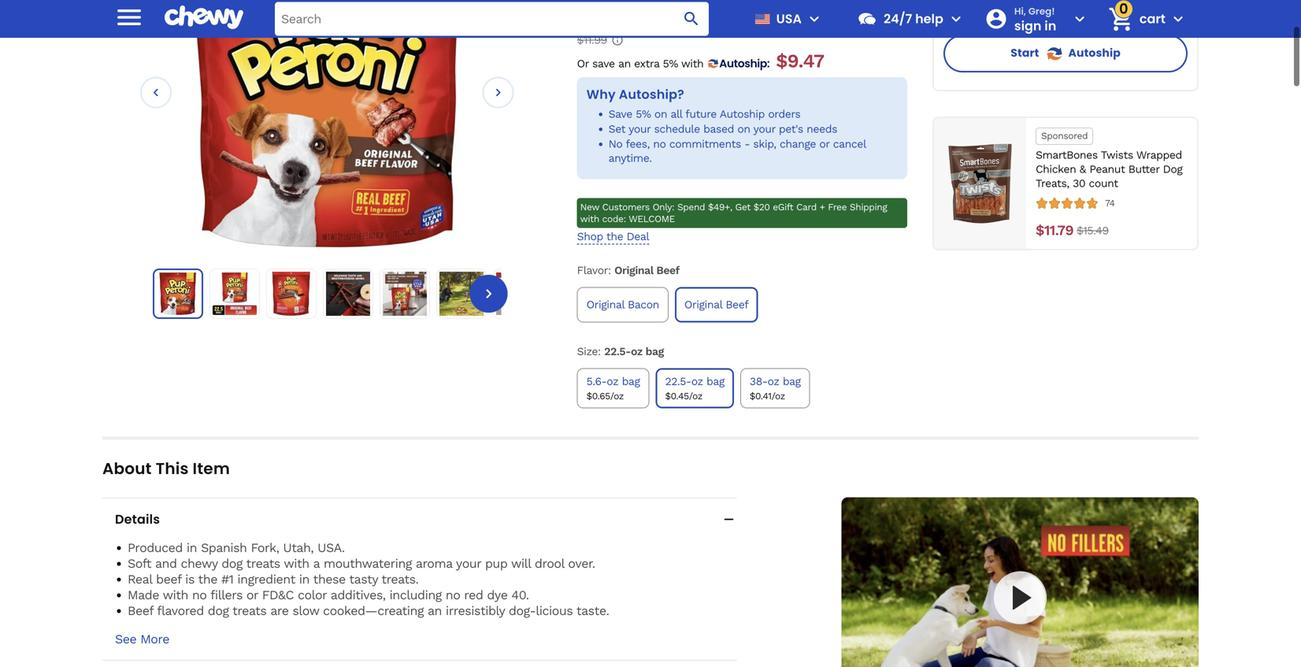 Task type: locate. For each thing, give the bounding box(es) containing it.
produced
[[128, 540, 183, 555]]

group containing original bacon
[[574, 284, 911, 326]]

5% inside why autoship? save 5% on all future autoship orders set your schedule based on your pet's needs no fees, no commitments - skip, change or cancel anytime.
[[636, 107, 651, 120]]

: for flavor
[[608, 264, 611, 277]]

menu image
[[113, 1, 145, 33], [805, 9, 824, 28]]

skip,
[[753, 137, 776, 150]]

list
[[153, 269, 543, 319]]

with
[[681, 57, 704, 70], [580, 213, 599, 224], [284, 556, 309, 571], [163, 588, 188, 603]]

and
[[155, 556, 177, 571]]

items image
[[1107, 5, 1134, 33]]

treats down fork,
[[246, 556, 280, 571]]

oz inside 38-oz bag $0.41/oz
[[768, 375, 779, 388]]

twists
[[1101, 148, 1133, 161]]

free
[[828, 202, 847, 213]]

no down is
[[192, 588, 207, 603]]

autoship up based
[[720, 107, 765, 120]]

welcome
[[629, 213, 675, 224]]

no
[[609, 137, 623, 150]]

2 horizontal spatial :
[[767, 56, 770, 71]]

beef
[[156, 572, 181, 587]]

original right bacon on the top of page
[[684, 298, 722, 311]]

0 vertical spatial group
[[574, 284, 911, 326]]

about this item
[[102, 458, 230, 480]]

bag up $0.41/oz
[[783, 375, 801, 388]]

bag inside '5.6-oz bag $0.65/oz'
[[622, 375, 640, 388]]

22.5- inside the 22.5-oz bag $0.45/oz
[[665, 375, 691, 388]]

fd&c
[[262, 588, 294, 603]]

2 horizontal spatial beef
[[726, 298, 749, 311]]

1 horizontal spatial or
[[819, 137, 830, 150]]

autoship down account menu image
[[1068, 45, 1121, 61]]

2 horizontal spatial no
[[653, 137, 666, 150]]

treats.
[[382, 572, 419, 587]]

egift
[[773, 202, 793, 213]]

no left red
[[446, 588, 460, 603]]

an right "save"
[[618, 57, 631, 70]]

$9.97 (-17%) ( $0.45
[[577, 8, 723, 30]]

count
[[1089, 177, 1118, 190]]

fork,
[[251, 540, 279, 555]]

0 vertical spatial an
[[618, 57, 631, 70]]

oz up $0.41/oz
[[768, 375, 779, 388]]

22.5- right size
[[604, 345, 631, 358]]

0 vertical spatial on
[[654, 107, 667, 120]]

help menu image
[[947, 9, 965, 28]]

0 vertical spatial 5%
[[663, 57, 678, 70]]

dog
[[221, 556, 243, 571], [208, 603, 229, 618]]

in
[[1045, 17, 1056, 34]]

1 horizontal spatial menu image
[[805, 9, 824, 28]]

irresistibly
[[446, 603, 505, 618]]

chewy home image
[[165, 0, 243, 35]]

see more
[[115, 632, 169, 647]]

the inside new customers only: spend $49+, get $20 egift card + free shipping with code: welcome shop the deal
[[606, 230, 623, 243]]

2 vertical spatial :
[[598, 345, 601, 358]]

1 vertical spatial group
[[574, 365, 911, 412]]

1 vertical spatial in
[[299, 572, 310, 587]]

dog down fillers
[[208, 603, 229, 618]]

1 horizontal spatial on
[[737, 122, 750, 135]]

5.6-
[[586, 375, 607, 388]]

an down "including"
[[428, 603, 442, 618]]

color
[[298, 588, 327, 603]]

1 horizontal spatial :
[[608, 264, 611, 277]]

+
[[820, 202, 825, 213]]

1 vertical spatial on
[[737, 122, 750, 135]]

group containing 5.6-oz bag
[[574, 365, 911, 412]]

0 vertical spatial 22.5-
[[604, 345, 631, 358]]

0 vertical spatial dog
[[221, 556, 243, 571]]

set
[[609, 122, 625, 135]]

with up flavored
[[163, 588, 188, 603]]

0 vertical spatial :
[[767, 56, 770, 71]]

an inside produced in spanish fork, utah, usa. soft and chewy dog treats with a mouthwatering aroma your pup will drool over. real beef is the #1 ingredient in these tasty treats. made with no fillers or fd&c color additives, including no red dye 40. beef flavored dog treats are slow cooked—creating an irresistibly dog-licious taste.
[[428, 603, 442, 618]]

: up 5.6-
[[598, 345, 601, 358]]

0 horizontal spatial 22.5-
[[604, 345, 631, 358]]

: for autoship
[[767, 56, 770, 71]]

with down new
[[580, 213, 599, 224]]

card
[[796, 202, 817, 213]]

dog up #1
[[221, 556, 243, 571]]

chewy support image
[[857, 9, 877, 29]]

menu image left chewy home image
[[113, 1, 145, 33]]

$9.97
[[577, 8, 625, 30]]

0 vertical spatial treats
[[246, 556, 280, 571]]

0 horizontal spatial 5%
[[636, 107, 651, 120]]

40.
[[511, 588, 529, 603]]

oz for 5.6-oz bag
[[607, 375, 618, 388]]

only:
[[653, 202, 674, 213]]

24/7 help link
[[851, 0, 943, 38]]

0 horizontal spatial your
[[456, 556, 481, 571]]

0 horizontal spatial menu image
[[113, 1, 145, 33]]

will
[[511, 556, 531, 571]]

$11.99
[[577, 34, 607, 47]]

5% right extra
[[663, 57, 678, 70]]

2 vertical spatial beef
[[128, 603, 153, 618]]

0 horizontal spatial or
[[246, 588, 258, 603]]

autoship down $0.45
[[719, 56, 767, 71]]

see
[[115, 632, 136, 647]]

cooked—creating
[[323, 603, 424, 618]]

22.5- up $0.45/oz
[[665, 375, 691, 388]]

menu image right the usa
[[805, 9, 824, 28]]

1 vertical spatial 5%
[[636, 107, 651, 120]]

including
[[389, 588, 442, 603]]

oz inside the 22.5-oz bag $0.45/oz
[[691, 375, 703, 388]]

1 vertical spatial or
[[246, 588, 258, 603]]

code:
[[602, 213, 626, 224]]

1 horizontal spatial the
[[606, 230, 623, 243]]

original beef
[[684, 298, 749, 311]]

2 group from the top
[[574, 365, 911, 412]]

1 horizontal spatial your
[[629, 122, 651, 135]]

$9.97 (-17%) text field
[[577, 8, 686, 30]]

add
[[1033, 2, 1056, 17]]

add to cart button
[[944, 0, 1188, 28]]

original inside "button"
[[684, 298, 722, 311]]

flavor
[[577, 264, 608, 277]]

1 vertical spatial beef
[[726, 298, 749, 311]]

account menu image
[[1070, 9, 1089, 28]]

on left the "all"
[[654, 107, 667, 120]]

0 horizontal spatial an
[[428, 603, 442, 618]]

beef inside produced in spanish fork, utah, usa. soft and chewy dog treats with a mouthwatering aroma your pup will drool over. real beef is the #1 ingredient in these tasty treats. made with no fillers or fd&c color additives, including no red dye 40. beef flavored dog treats are slow cooked—creating an irresistibly dog-licious taste.
[[128, 603, 153, 618]]

0 horizontal spatial in
[[187, 540, 197, 555]]

customers
[[602, 202, 650, 213]]

pup-peroni original beef flavor dog treats, 22.5-oz bag slide 6 of 10 image
[[439, 272, 484, 316]]

1 horizontal spatial beef
[[656, 264, 680, 277]]

0 vertical spatial pup-peroni original beef flavor dog treats, 22.5-oz bag slide 1 of 10 image
[[191, 0, 463, 248]]

bag for 38-oz bag
[[783, 375, 801, 388]]

the right is
[[198, 572, 217, 587]]

the inside produced in spanish fork, utah, usa. soft and chewy dog treats with a mouthwatering aroma your pup will drool over. real beef is the #1 ingredient in these tasty treats. made with no fillers or fd&c color additives, including no red dye 40. beef flavored dog treats are slow cooked—creating an irresistibly dog-licious taste.
[[198, 572, 217, 587]]

drool
[[535, 556, 564, 571]]

utah,
[[283, 540, 314, 555]]

pup-peroni original beef flavor dog treats, 22.5-oz bag slide 1 of 10 image
[[191, 0, 463, 248], [157, 273, 199, 315]]

original beef button
[[675, 287, 758, 323]]

$15.49 text field
[[1077, 222, 1109, 240]]

0 horizontal spatial no
[[192, 588, 207, 603]]

shop
[[577, 230, 603, 243]]

or down the ingredient
[[246, 588, 258, 603]]

pup-peroni original beef flavor dog treats, 22.5-oz bag slide 4 of 10 image
[[326, 272, 370, 316]]

1 vertical spatial :
[[608, 264, 611, 277]]

or
[[819, 137, 830, 150], [246, 588, 258, 603]]

tasty
[[349, 572, 378, 587]]

your up skip,
[[753, 122, 775, 135]]

in up color at the bottom of the page
[[299, 572, 310, 587]]

: left $9.47 text box
[[767, 56, 770, 71]]

red
[[464, 588, 483, 603]]

or down needs on the right of the page
[[819, 137, 830, 150]]

$11.99 text field
[[577, 33, 607, 47]]

your inside produced in spanish fork, utah, usa. soft and chewy dog treats with a mouthwatering aroma your pup will drool over. real beef is the #1 ingredient in these tasty treats. made with no fillers or fd&c color additives, including no red dye 40. beef flavored dog treats are slow cooked—creating an irresistibly dog-licious taste.
[[456, 556, 481, 571]]

sponsored smartbones twists wrapped chicken & peanut butter dog treats, 30 count
[[1036, 130, 1182, 190]]

slow
[[293, 603, 319, 618]]

treats down fillers
[[232, 603, 266, 618]]

no right fees,
[[653, 137, 666, 150]]

or inside produced in spanish fork, utah, usa. soft and chewy dog treats with a mouthwatering aroma your pup will drool over. real beef is the #1 ingredient in these tasty treats. made with no fillers or fd&c color additives, including no red dye 40. beef flavored dog treats are slow cooked—creating an irresistibly dog-licious taste.
[[246, 588, 258, 603]]

30
[[1073, 177, 1085, 190]]

dog
[[1163, 163, 1182, 176]]

bag inside 38-oz bag $0.41/oz
[[783, 375, 801, 388]]

$11.79 text field
[[1036, 222, 1074, 240]]

0 horizontal spatial :
[[598, 345, 601, 358]]

your up fees,
[[629, 122, 651, 135]]

1 vertical spatial an
[[428, 603, 442, 618]]

your left pup at the left bottom of page
[[456, 556, 481, 571]]

0 vertical spatial or
[[819, 137, 830, 150]]

bag left 38-
[[706, 375, 724, 388]]

change
[[780, 137, 816, 150]]

usa.
[[318, 540, 345, 555]]

1 horizontal spatial 22.5-
[[665, 375, 691, 388]]

$20
[[753, 202, 770, 213]]

real
[[128, 572, 152, 587]]

chicken
[[1036, 163, 1076, 176]]

on up -
[[737, 122, 750, 135]]

: down shop the deal button
[[608, 264, 611, 277]]

bag inside the 22.5-oz bag $0.45/oz
[[706, 375, 724, 388]]

original inside button
[[586, 298, 624, 311]]

1 horizontal spatial 5%
[[663, 57, 678, 70]]

greg!
[[1028, 5, 1055, 18]]

your
[[629, 122, 651, 135], [753, 122, 775, 135], [456, 556, 481, 571]]

group
[[574, 284, 911, 326], [574, 365, 911, 412]]

a
[[313, 556, 320, 571]]

0 horizontal spatial beef
[[128, 603, 153, 618]]

1 vertical spatial the
[[198, 572, 217, 587]]

submit search image
[[682, 9, 701, 28]]

5% down autoship?
[[636, 107, 651, 120]]

original down flavor
[[586, 298, 624, 311]]

over.
[[568, 556, 595, 571]]

1 vertical spatial 22.5-
[[665, 375, 691, 388]]

in
[[187, 540, 197, 555], [299, 572, 310, 587]]

pup-peroni original beef flavor dog treats, 22.5-oz bag slide 5 of 10 image
[[383, 272, 427, 316]]

original
[[614, 264, 653, 277], [586, 298, 624, 311], [684, 298, 722, 311]]

oz up $0.45/oz
[[691, 375, 703, 388]]

the down code:
[[606, 230, 623, 243]]

Search text field
[[275, 2, 709, 36]]

produced in spanish fork, utah, usa. soft and chewy dog treats with a mouthwatering aroma your pup will drool over. real beef is the #1 ingredient in these tasty treats. made with no fillers or fd&c color additives, including no red dye 40. beef flavored dog treats are slow cooked—creating an irresistibly dog-licious taste.
[[128, 540, 609, 618]]

usa
[[776, 10, 802, 28]]

deal
[[627, 230, 649, 243]]

38-
[[750, 375, 768, 388]]

bag up $0.65/oz
[[622, 375, 640, 388]]

in up chewy
[[187, 540, 197, 555]]

1 group from the top
[[574, 284, 911, 326]]

1 horizontal spatial an
[[618, 57, 631, 70]]

oz up $0.65/oz
[[607, 375, 618, 388]]

0 vertical spatial the
[[606, 230, 623, 243]]

1 horizontal spatial in
[[299, 572, 310, 587]]

with down utah,
[[284, 556, 309, 571]]

peanut
[[1089, 163, 1125, 176]]

22.5-
[[604, 345, 631, 358], [665, 375, 691, 388]]

or inside why autoship? save 5% on all future autoship orders set your schedule based on your pet's needs no fees, no commitments - skip, change or cancel anytime.
[[819, 137, 830, 150]]

0 vertical spatial in
[[187, 540, 197, 555]]

0 horizontal spatial the
[[198, 572, 217, 587]]

dye
[[487, 588, 508, 603]]

hi,
[[1014, 5, 1026, 18]]

chewy
[[181, 556, 218, 571]]

-
[[745, 137, 750, 150]]

autoship for autoship
[[1068, 45, 1121, 61]]

oz inside '5.6-oz bag $0.65/oz'
[[607, 375, 618, 388]]



Task type: describe. For each thing, give the bounding box(es) containing it.
based
[[703, 122, 734, 135]]

group for size : 22.5-oz bag
[[574, 365, 911, 412]]

17%)
[[645, 8, 686, 30]]

sign
[[1014, 17, 1042, 34]]

oz for 22.5-oz bag
[[691, 375, 703, 388]]

1 vertical spatial dog
[[208, 603, 229, 618]]

$0.41/oz
[[750, 391, 785, 402]]

soft
[[128, 556, 151, 571]]

menu image inside usa "dropdown button"
[[805, 9, 824, 28]]

bacon
[[628, 298, 659, 311]]

oz for 38-oz bag
[[768, 375, 779, 388]]

spend
[[677, 202, 705, 213]]

size : 22.5-oz bag
[[577, 345, 664, 358]]

shipping
[[850, 202, 887, 213]]

38-oz bag $0.41/oz
[[750, 375, 801, 402]]

aroma
[[416, 556, 452, 571]]

autoship?
[[619, 86, 684, 103]]

$0.65/oz
[[586, 391, 624, 402]]

1 horizontal spatial no
[[446, 588, 460, 603]]

bag for 5.6-oz bag
[[622, 375, 640, 388]]

74
[[1105, 198, 1115, 209]]

get
[[735, 202, 750, 213]]

0 horizontal spatial on
[[654, 107, 667, 120]]

new
[[580, 202, 599, 213]]

spanish
[[201, 540, 247, 555]]

pet's
[[779, 122, 803, 135]]

why autoship? save 5% on all future autoship orders set your schedule based on your pet's needs no fees, no commitments - skip, change or cancel anytime.
[[586, 86, 866, 164]]

size
[[577, 345, 598, 358]]

original bacon button
[[577, 287, 669, 323]]

fees,
[[626, 137, 650, 150]]

1 vertical spatial pup-peroni original beef flavor dog treats, 22.5-oz bag slide 1 of 10 image
[[157, 273, 199, 315]]

cart
[[1073, 2, 1098, 17]]

ingredient
[[237, 572, 295, 587]]

licious
[[536, 603, 573, 618]]

original bacon
[[586, 298, 659, 311]]

autoship inside why autoship? save 5% on all future autoship orders set your schedule based on your pet's needs no fees, no commitments - skip, change or cancel anytime.
[[720, 107, 765, 120]]

original down deal
[[614, 264, 653, 277]]

fillers
[[210, 588, 243, 603]]

pup-peroni original beef flavor dog treats, 22.5-oz bag slide 3 of 10 image
[[269, 272, 313, 316]]

pup-peroni original beef flavor dog treats, 22.5-oz bag slide 1 of 10 image inside carousel-slider region
[[191, 0, 463, 248]]

bag for 22.5-oz bag
[[706, 375, 724, 388]]

about
[[102, 458, 152, 480]]

or
[[577, 57, 589, 70]]

0 vertical spatial beef
[[656, 264, 680, 277]]

anytime.
[[609, 151, 652, 164]]

$15.49
[[1077, 224, 1109, 237]]

bag down bacon on the top of page
[[646, 345, 664, 358]]

$49+,
[[708, 202, 732, 213]]

start
[[1011, 45, 1042, 61]]

original for original bacon
[[586, 298, 624, 311]]

save
[[592, 57, 615, 70]]

needs
[[807, 122, 837, 135]]

no inside why autoship? save 5% on all future autoship orders set your schedule based on your pet's needs no fees, no commitments - skip, change or cancel anytime.
[[653, 137, 666, 150]]

cart menu image
[[1169, 9, 1188, 28]]

these
[[313, 572, 346, 587]]

carousel-slider region
[[113, 0, 541, 252]]

1 vertical spatial treats
[[232, 603, 266, 618]]

smartbones twists wrapped chicken & peanut butter dog treats, 30 count image
[[941, 144, 1020, 223]]

with down ( on the top right of the page
[[681, 57, 704, 70]]

(-
[[630, 8, 645, 30]]

&
[[1080, 163, 1086, 176]]

dog-
[[509, 603, 536, 618]]

mouthwatering
[[324, 556, 412, 571]]

: for size
[[598, 345, 601, 358]]

$9.47 text field
[[776, 50, 824, 72]]

group for flavor : original beef
[[574, 284, 911, 326]]

oz up '5.6-oz bag $0.65/oz'
[[631, 345, 643, 358]]

beef inside "button"
[[726, 298, 749, 311]]

smartbones twists wrapped chicken & peanut butter dog treats, 30 count link
[[1036, 148, 1188, 191]]

(
[[692, 15, 696, 28]]

made
[[128, 588, 159, 603]]

commitments
[[669, 137, 741, 150]]

pup-peroni original beef flavor dog treats, 22.5-oz bag slide 7 of 10 image
[[496, 272, 540, 316]]

to
[[1059, 2, 1070, 17]]

help
[[915, 10, 943, 28]]

24/7 help
[[884, 10, 943, 28]]

wrapped
[[1136, 148, 1182, 161]]

original for original beef
[[684, 298, 722, 311]]

$11.79 $15.49
[[1036, 222, 1109, 239]]

autoship for autoship :
[[719, 56, 767, 71]]

more
[[140, 632, 169, 647]]

this
[[156, 458, 189, 480]]

2 horizontal spatial your
[[753, 122, 775, 135]]

treats,
[[1036, 177, 1069, 190]]

$0.45/oz
[[665, 391, 702, 402]]

why
[[586, 86, 616, 103]]

cart
[[1140, 10, 1166, 28]]

5.6-oz bag $0.65/oz
[[586, 375, 640, 402]]

schedule
[[654, 122, 700, 135]]

is
[[185, 572, 194, 587]]

with inside new customers only: spend $49+, get $20 egift card + free shipping with code: welcome shop the deal
[[580, 213, 599, 224]]

item
[[193, 458, 230, 480]]

details image
[[721, 512, 737, 527]]

additives,
[[331, 588, 386, 603]]

$11.79
[[1036, 222, 1074, 239]]

taste.
[[576, 603, 609, 618]]

sponsored
[[1041, 130, 1088, 141]]

shop the deal button
[[577, 229, 649, 244]]

pup-peroni original beef flavor dog treats, 22.5-oz bag slide 2 of 10 image
[[213, 272, 257, 316]]

Product search field
[[275, 2, 709, 36]]

24/7
[[884, 10, 912, 28]]

22.5-oz bag $0.45/oz
[[665, 375, 724, 402]]



Task type: vqa. For each thing, say whether or not it's contained in the screenshot.
the about this item
yes



